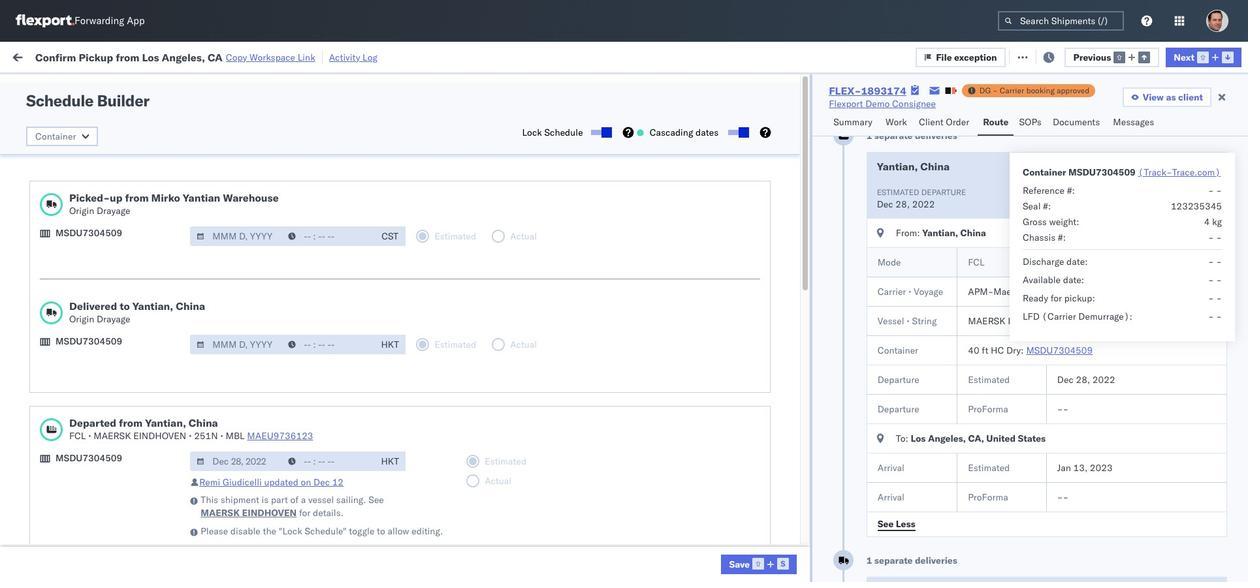 Task type: describe. For each thing, give the bounding box(es) containing it.
test123456 for schedule pickup from los angeles, ca
[[935, 201, 991, 213]]

confirm for confirm pickup from los angeles, ca
[[30, 315, 63, 327]]

2 test123456 from the top
[[935, 143, 991, 155]]

lhuu7894563, uetu5238478 for schedule delivery appointment
[[846, 287, 980, 299]]

apm-maersk • 251n
[[969, 286, 1057, 298]]

arrival for proforma
[[878, 492, 905, 504]]

1 horizontal spatial file exception
[[1025, 51, 1086, 62]]

jan left the 23,
[[281, 402, 296, 414]]

from inside the 'picked-up from mirko yantian warehouse origin drayage'
[[125, 191, 149, 205]]

dec down msdu7304509 button
[[1058, 375, 1074, 386]]

#: for reference #:
[[1068, 185, 1076, 197]]

1 1 separate deliveries from the top
[[867, 130, 958, 142]]

1 hlxu6269489, from the top
[[916, 114, 982, 126]]

schedule pickup from los angeles, ca for fourth "schedule pickup from los angeles, ca" button from the bottom of the page's schedule pickup from los angeles, ca link
[[30, 143, 191, 155]]

2 upload customs clearance documents from the top
[[30, 459, 193, 471]]

ready for pickup:
[[1024, 293, 1096, 305]]

30, for schedule pickup from rotterdam, netherlands
[[298, 517, 312, 529]]

approved
[[1057, 86, 1090, 95]]

los angeles, ca
[[1066, 160, 1147, 173]]

1 jawla from the top
[[1139, 115, 1162, 126]]

0 vertical spatial 251n
[[1033, 286, 1057, 298]]

1 vertical spatial 28,
[[1077, 375, 1091, 386]]

schedule for 2nd schedule delivery appointment button from the top
[[30, 287, 69, 298]]

0 horizontal spatial ready
[[100, 81, 124, 91]]

work button
[[881, 110, 914, 136]]

omkar savant for ceau7522281, hlxu6269489, hlxu8034992
[[1107, 143, 1165, 155]]

from for 2nd "schedule pickup from los angeles, ca" button from the bottom
[[102, 258, 121, 270]]

2 gaurav from the top
[[1107, 172, 1137, 184]]

1889466 for confirm pickup from los angeles, ca
[[785, 316, 825, 328]]

1 deliveries from the top
[[916, 130, 958, 142]]

msdu7304509 up 'estimated arrival'
[[1069, 167, 1136, 178]]

#: for chassis #:
[[1059, 232, 1067, 244]]

zimu3048342 for schedule delivery appointment
[[935, 489, 998, 500]]

3 integration test account - karl lagerfeld from the top
[[599, 460, 769, 472]]

yantian, inside delivered to yantian, china origin drayage
[[132, 300, 173, 313]]

from for 5th "schedule pickup from los angeles, ca" button from the top
[[102, 430, 121, 442]]

MMM D, YYYY text field
[[190, 452, 283, 472]]

4 integration from the top
[[599, 489, 644, 500]]

schedule for 2nd "schedule pickup from los angeles, ca" button from the bottom
[[30, 258, 69, 270]]

pdt, for schedule pickup from los angeles, ca
[[265, 201, 286, 213]]

container up reference
[[1024, 167, 1067, 178]]

2 horizontal spatial eindhoven
[[1009, 316, 1062, 327]]

hkt for -- : -- -- text box
[[381, 339, 399, 351]]

5 lagerfeld from the top
[[730, 517, 769, 529]]

lock schedule
[[523, 127, 583, 139]]

hlxu8034992 for schedule delivery appointment
[[985, 172, 1049, 184]]

origin for delivered
[[69, 314, 94, 325]]

4 flex-2130387 from the top
[[757, 546, 825, 558]]

updated
[[264, 477, 299, 489]]

3 1846748 from the top
[[785, 172, 825, 184]]

1 ceau7522281, hlxu6269489, hlxu8034992 from the top
[[846, 114, 1049, 126]]

2 ceau7522281, from the top
[[846, 143, 913, 155]]

confirm for confirm pickup from rotterdam, netherlands
[[30, 539, 63, 551]]

1 separate from the top
[[875, 130, 913, 142]]

2 schedule pickup from los angeles, ca button from the top
[[30, 142, 191, 157]]

zimu3048342 for schedule pickup from rotterdam, netherlands
[[935, 517, 998, 529]]

is
[[262, 495, 269, 507]]

container numbers button
[[840, 99, 916, 122]]

available
[[1024, 275, 1061, 286]]

pdt, for schedule delivery appointment
[[265, 172, 286, 184]]

schedule for 3rd "schedule pickup from los angeles, ca" button from the bottom of the page
[[30, 200, 69, 212]]

4 2130387 from the top
[[785, 546, 825, 558]]

5 resize handle column header from the left
[[576, 101, 592, 583]]

mirko
[[151, 191, 180, 205]]

see inside 'this shipment is part of a vessel sailing. see maersk eindhoven for details.'
[[369, 495, 384, 507]]

2130384 for schedule pickup from rotterdam, netherlands
[[785, 517, 825, 529]]

11:59 pm pdt, nov 4, 2022 for schedule delivery appointment
[[221, 172, 341, 184]]

nyku9743990 for schedule pickup from rotterdam, netherlands
[[846, 517, 910, 529]]

6 integration from the top
[[599, 546, 644, 558]]

jaehyung
[[1107, 374, 1146, 385]]

2 1846748 from the top
[[785, 143, 825, 155]]

1 11:59 from the top
[[221, 143, 246, 155]]

origin inside the 'picked-up from mirko yantian warehouse origin drayage'
[[69, 205, 94, 217]]

ca for 5th "schedule pickup from los angeles, ca" button from the top
[[179, 430, 191, 442]]

confirm for confirm delivery
[[30, 344, 63, 356]]

to: los angeles, ca, united states
[[897, 433, 1046, 445]]

blocked,
[[161, 81, 194, 91]]

proforma for jan
[[969, 492, 1009, 504]]

2 horizontal spatial :
[[1022, 345, 1024, 357]]

1 schedule pickup from rotterdam, netherlands button from the top
[[30, 394, 196, 422]]

workspace
[[250, 51, 295, 63]]

6:00
[[221, 345, 240, 357]]

Search Shipments (/) text field
[[999, 11, 1125, 31]]

4 schedule pickup from los angeles, ca button from the top
[[30, 257, 191, 272]]

2 vertical spatial 28,
[[298, 460, 312, 472]]

5 1846748 from the top
[[785, 230, 825, 241]]

estimated inside estimated departure dec 28, 2022
[[878, 188, 920, 197]]

view as client
[[1144, 92, 1204, 103]]

clearance inside button
[[101, 229, 143, 241]]

status
[[72, 81, 95, 91]]

upload inside button
[[30, 229, 60, 241]]

estimated down ft
[[969, 375, 1011, 386]]

string
[[913, 316, 938, 327]]

1889466 for schedule delivery appointment
[[785, 287, 825, 299]]

1 2130387 from the top
[[785, 374, 825, 385]]

3 2130387 from the top
[[785, 460, 825, 472]]

ca for 3rd "schedule pickup from los angeles, ca" button from the bottom of the page
[[179, 200, 191, 212]]

seal
[[1024, 201, 1041, 212]]

8:30 for 8:30 pm pst, jan 23, 2023
[[221, 402, 240, 414]]

4 1846748 from the top
[[785, 201, 825, 213]]

copy
[[226, 51, 247, 63]]

2 upload from the top
[[30, 459, 60, 471]]

4 ocean fcl from the top
[[420, 345, 466, 357]]

message (0)
[[176, 51, 230, 62]]

1 1846748 from the top
[[785, 115, 825, 126]]

see inside 'button'
[[878, 519, 894, 530]]

1 maeu9408431 from the top
[[935, 374, 1002, 385]]

2 horizontal spatial maersk
[[969, 316, 1006, 327]]

1 horizontal spatial ready
[[1024, 293, 1049, 305]]

forwarding app
[[75, 15, 145, 27]]

13,
[[1074, 463, 1088, 474]]

1 horizontal spatial file
[[1025, 51, 1041, 62]]

agent
[[1225, 374, 1249, 385]]

dg - carrier booking approved
[[980, 86, 1090, 95]]

1 flex-1846748 from the top
[[757, 115, 825, 126]]

sops
[[1020, 116, 1042, 128]]

jaehyung choi - test origin agent
[[1107, 374, 1249, 385]]

1 upload customs clearance documents link from the top
[[30, 228, 193, 241]]

documents inside button
[[1054, 116, 1101, 128]]

schedule pickup from los angeles, ca link for 2nd "schedule pickup from los angeles, ca" button from the bottom
[[30, 257, 191, 270]]

2 vertical spatial documents
[[146, 459, 193, 471]]

schedule for 1st schedule delivery appointment button from the bottom
[[30, 488, 69, 500]]

route button
[[979, 110, 1015, 136]]

hlxu6269489, for schedule pickup from los angeles, ca
[[916, 201, 982, 212]]

confirm delivery button
[[30, 343, 99, 358]]

1 pdt, from the top
[[265, 143, 286, 155]]

activity log button
[[329, 50, 378, 65]]

dry
[[1007, 345, 1022, 357]]

copy workspace link button
[[226, 51, 316, 63]]

1 11:59 pm pdt, nov 4, 2022 from the top
[[221, 143, 341, 155]]

schedule for fourth "schedule pickup from los angeles, ca" button from the bottom of the page
[[30, 143, 69, 155]]

hlxu8034992 for schedule pickup from los angeles, ca
[[985, 201, 1049, 212]]

maersk inside 'this shipment is part of a vessel sailing. see maersk eindhoven for details.'
[[201, 508, 240, 520]]

client order
[[920, 116, 970, 128]]

forwarding app link
[[16, 14, 145, 27]]

vessel
[[878, 316, 905, 327]]

3 integration from the top
[[599, 460, 644, 472]]

1 flex-2130387 from the top
[[757, 374, 825, 385]]

estimated down the los angeles, ca
[[1066, 188, 1109, 197]]

3 appointment from the top
[[107, 373, 161, 385]]

3 schedule delivery appointment button from the top
[[30, 372, 161, 387]]

omkar savant for lhuu7894563, uetu5238478
[[1107, 316, 1165, 328]]

2 clearance from the top
[[101, 459, 143, 471]]

demurrage):
[[1079, 311, 1133, 323]]

reference #:
[[1024, 185, 1076, 197]]

schedule for 2nd schedule delivery appointment button from the bottom of the page
[[30, 373, 69, 385]]

3 lagerfeld from the top
[[730, 460, 769, 472]]

(track-
[[1139, 167, 1173, 178]]

confirm delivery
[[30, 344, 99, 356]]

log
[[363, 51, 378, 63]]

less
[[897, 519, 916, 530]]

apm-
[[969, 286, 994, 298]]

11:00 pm pst, nov 8, 2022
[[221, 230, 340, 241]]

1 schedule pickup from rotterdam, netherlands from the top
[[30, 395, 170, 420]]

flexport demo consignee
[[830, 98, 937, 110]]

picked-
[[69, 191, 110, 205]]

pickup inside confirm pickup from rotterdam, netherlands
[[66, 539, 94, 551]]

client
[[920, 116, 944, 128]]

schedule pickup from los angeles, ca link for fourth "schedule pickup from los angeles, ca" button from the bottom of the page
[[30, 142, 191, 155]]

track
[[333, 51, 354, 62]]

2 schedule delivery appointment button from the top
[[30, 286, 161, 300]]

workitem
[[14, 107, 49, 116]]

from: yantian, china
[[897, 227, 987, 239]]

0 horizontal spatial file exception
[[937, 51, 998, 63]]

24, for 2022
[[302, 345, 316, 357]]

24, for 2023
[[304, 431, 318, 443]]

1 vertical spatial on
[[301, 477, 311, 489]]

2 jawla from the top
[[1139, 172, 1162, 184]]

1 hlxu8034992 from the top
[[985, 114, 1049, 126]]

jan 13, 2023
[[1058, 463, 1113, 474]]

previous button
[[1065, 47, 1160, 67]]

2 account from the top
[[666, 402, 700, 414]]

delivery down confirm delivery button
[[71, 373, 105, 385]]

schedule pickup from los angeles, ca for 5th "schedule pickup from los angeles, ca" button from the top's schedule pickup from los angeles, ca link
[[30, 430, 191, 442]]

from inside departed from yantian, china fcl • maersk eindhoven • 251n • mbl maeu9736123
[[119, 417, 143, 430]]

gvcu5265864 for 11:00 pm pst, feb 2, 2023
[[846, 546, 910, 558]]

this shipment is part of a vessel sailing. see maersk eindhoven for details.
[[201, 495, 384, 520]]

1 vertical spatial rotterdam,
[[123, 510, 170, 522]]

5 schedule pickup from los angeles, ca button from the top
[[30, 430, 191, 444]]

msdu7304509 for picked-up from mirko yantian warehouse
[[56, 227, 122, 239]]

schedule"
[[305, 526, 347, 538]]

1 ocean fcl from the top
[[420, 143, 466, 155]]

flex-1889466 for schedule delivery appointment
[[757, 287, 825, 299]]

2 2130387 from the top
[[785, 402, 825, 414]]

2 1 from the top
[[867, 556, 873, 567]]

11:59 for 5th "schedule pickup from los angeles, ca" button from the top
[[221, 431, 246, 443]]

2 schedule pickup from rotterdam, netherlands button from the top
[[30, 509, 196, 537]]

3 karl from the top
[[711, 460, 727, 472]]

chassis
[[1024, 232, 1056, 244]]

toggle
[[349, 526, 375, 538]]

action
[[1203, 51, 1232, 62]]

8 ocean fcl from the top
[[420, 517, 466, 529]]

mbl/mawb numbers button
[[929, 104, 1088, 117]]

carrier • voyage
[[878, 286, 944, 298]]

china inside departed from yantian, china fcl • maersk eindhoven • 251n • mbl maeu9736123
[[189, 417, 218, 430]]

operator
[[1107, 107, 1139, 116]]

jan down the 23,
[[287, 431, 302, 443]]

- - for ready for pickup:
[[1209, 293, 1223, 305]]

next
[[1175, 51, 1195, 63]]

1 horizontal spatial exception
[[1044, 51, 1086, 62]]

205 on track
[[301, 51, 354, 62]]

hlxu8034992 for upload customs clearance documents
[[985, 229, 1049, 241]]

4 schedule delivery appointment button from the top
[[30, 487, 161, 502]]

4 karl from the top
[[711, 489, 727, 500]]

jan right the
[[281, 517, 296, 529]]

schedule for 1st the schedule pickup from rotterdam, netherlands button
[[30, 395, 69, 407]]

5 integration test account - karl lagerfeld from the top
[[599, 517, 769, 529]]

dec inside estimated departure dec 28, 2022
[[878, 199, 894, 210]]

11:59 for fourth schedule delivery appointment button from the bottom
[[221, 172, 246, 184]]

view as client button
[[1123, 88, 1212, 107]]

11:00 for 11:00 pm pst, feb 2, 2023
[[221, 546, 246, 558]]

7 resize handle column header from the left
[[824, 101, 840, 583]]

3 ocean fcl from the top
[[420, 230, 466, 241]]

7 ocean fcl from the top
[[420, 489, 466, 500]]

1 1 from the top
[[867, 130, 873, 142]]

0 horizontal spatial exception
[[955, 51, 998, 63]]

container msdu7304509 (track-trace.com)
[[1024, 167, 1222, 178]]

angeles, for fourth "schedule pickup from los angeles, ca" button from the bottom of the page
[[140, 143, 176, 155]]

: for snoozed
[[304, 81, 306, 91]]

customs for 2nd upload customs clearance documents link
[[62, 459, 99, 471]]

2 appointment from the top
[[107, 287, 161, 298]]

ceau7522281, hlxu6269489, hlxu8034992 for schedule pickup from los angeles, ca
[[846, 201, 1049, 212]]

of
[[290, 495, 299, 507]]

12
[[332, 477, 344, 489]]

angeles, for 5th "schedule pickup from los angeles, ca" button from the top
[[140, 430, 176, 442]]

confirm for confirm pickup from los angeles, ca copy workspace link
[[35, 51, 76, 64]]

details.
[[313, 508, 344, 520]]

msdu7304509 for delivered to yantian, china
[[56, 336, 122, 348]]

- - for discharge date:
[[1209, 256, 1223, 268]]

lhuu7894563, for schedule delivery appointment
[[846, 287, 914, 299]]

confirm pickup from rotterdam, netherlands link
[[30, 538, 196, 564]]

lhuu7894563, uetu5238478 for confirm pickup from los angeles, ca
[[846, 316, 980, 327]]

4 appointment from the top
[[107, 488, 161, 500]]

1 gaurav from the top
[[1107, 115, 1137, 126]]

confirm pickup from los angeles, ca copy workspace link
[[35, 51, 316, 64]]

msdu7304509 down (carrier
[[1027, 345, 1094, 357]]

40 ft hc dry : msdu7304509
[[969, 345, 1094, 357]]

batch action button
[[1155, 47, 1240, 66]]

documents button
[[1048, 110, 1109, 136]]

upload customs clearance documents button
[[30, 228, 193, 243]]

6 ocean fcl from the top
[[420, 460, 466, 472]]

client
[[1179, 92, 1204, 103]]

8:30 pm pst, jan 23, 2023
[[221, 402, 337, 414]]

link
[[298, 51, 316, 63]]

at
[[260, 51, 268, 62]]

ca for fifth "schedule pickup from los angeles, ca" button from the bottom
[[179, 114, 191, 126]]

discharge
[[1024, 256, 1065, 268]]

1 schedule delivery appointment from the top
[[30, 172, 161, 183]]

3 account from the top
[[666, 460, 700, 472]]

flexport. image
[[16, 14, 75, 27]]

760 at risk
[[241, 51, 286, 62]]

save
[[730, 559, 750, 571]]

0 horizontal spatial for
[[125, 81, 136, 91]]

6 integration test account - karl lagerfeld from the top
[[599, 546, 769, 558]]

part
[[271, 495, 288, 507]]

nov for upload customs clearance documents
[[287, 230, 304, 241]]

flex-1889466 for schedule pickup from los angeles, ca
[[757, 258, 825, 270]]

nov for schedule delivery appointment
[[288, 172, 305, 184]]

1 appointment from the top
[[107, 172, 161, 183]]

9 resize handle column header from the left
[[1085, 101, 1101, 583]]

schedule pickup from los angeles, ca for schedule pickup from los angeles, ca link associated with 2nd "schedule pickup from los angeles, ca" button from the bottom
[[30, 258, 191, 270]]

see less button
[[870, 515, 924, 535]]

schedule delivery appointment link for 2nd schedule delivery appointment button from the top
[[30, 286, 161, 299]]

delivery up the delivered
[[71, 287, 105, 298]]

4 lhuu7894563, uetu5238478 from the top
[[846, 344, 980, 356]]

test123456 for upload customs clearance documents
[[935, 230, 991, 241]]

2 upload customs clearance documents link from the top
[[30, 458, 193, 472]]

2 karl from the top
[[711, 402, 727, 414]]

1 horizontal spatial carrier
[[1001, 86, 1025, 95]]

123235345
[[1172, 201, 1223, 212]]

30, for schedule delivery appointment
[[298, 489, 312, 500]]

united
[[987, 433, 1016, 445]]

delivery for 5:30
[[71, 488, 105, 500]]

5 integration from the top
[[599, 517, 644, 529]]

dec right am
[[282, 345, 299, 357]]

angeles, for fifth "schedule pickup from los angeles, ca" button from the bottom
[[140, 114, 176, 126]]

jan left 13,
[[1058, 463, 1072, 474]]

1 upload customs clearance documents from the top
[[30, 229, 193, 241]]

work inside button
[[143, 51, 166, 62]]

client order button
[[914, 110, 979, 136]]

departure for proforma
[[878, 404, 920, 416]]

mbl/mawb
[[935, 107, 981, 116]]

work
[[37, 47, 71, 66]]

maersk
[[994, 286, 1025, 298]]

1 horizontal spatial to
[[377, 526, 385, 538]]

1 karl from the top
[[711, 374, 727, 385]]

2 hlxu8034992 from the top
[[985, 143, 1049, 155]]



Task type: locate. For each thing, give the bounding box(es) containing it.
numbers for mbl/mawb numbers
[[983, 107, 1015, 116]]

abcd1234560
[[846, 431, 911, 442]]

proforma for dec
[[969, 404, 1009, 416]]

0 horizontal spatial see
[[369, 495, 384, 507]]

schedule pickup from los angeles, ca up upload customs clearance documents button
[[30, 200, 191, 212]]

1 vertical spatial carrier
[[878, 286, 907, 298]]

Search Work text field
[[809, 47, 951, 66]]

: right hc
[[1022, 345, 1024, 357]]

2 vertical spatial #:
[[1059, 232, 1067, 244]]

maeu9408431 for 8:30 pm pst, jan 28, 2023
[[935, 460, 1002, 472]]

dec left 12 in the left bottom of the page
[[314, 477, 330, 489]]

flex-1893174 link
[[830, 84, 907, 97]]

no
[[309, 81, 320, 91]]

snoozed : no
[[273, 81, 320, 91]]

6 lagerfeld from the top
[[730, 546, 769, 558]]

- - for chassis #:
[[1209, 232, 1223, 244]]

upload customs clearance documents down up
[[30, 229, 193, 241]]

5:30 pm pst, jan 30, 2023 for schedule delivery appointment
[[221, 489, 337, 500]]

actions
[[1198, 107, 1225, 116]]

ceau7522281, hlxu6269489, hlxu8034992 for upload customs clearance documents
[[846, 229, 1049, 241]]

0 vertical spatial gaurav jawla
[[1107, 115, 1162, 126]]

maeu9736123 button
[[247, 431, 313, 442]]

2 abcdefg78456546 from the top
[[935, 287, 1023, 299]]

2 vertical spatial rotterdam,
[[118, 539, 164, 551]]

schedule pickup from los angeles, ca for fifth "schedule pickup from los angeles, ca" button from the bottom's schedule pickup from los angeles, ca link
[[30, 114, 191, 126]]

from inside confirm pickup from rotterdam, netherlands
[[96, 539, 116, 551]]

2 vertical spatial origin
[[1197, 374, 1223, 385]]

1 vertical spatial 24,
[[304, 431, 318, 443]]

11:59 for 3rd "schedule pickup from los angeles, ca" button from the bottom of the page
[[221, 201, 246, 213]]

schedule delivery appointment link up confirm pickup from rotterdam, netherlands at the bottom left of page
[[30, 487, 161, 500]]

3 flex-1889466 from the top
[[757, 316, 825, 328]]

2 1 separate deliveries from the top
[[867, 556, 958, 567]]

2 zimu3048342 from the top
[[935, 517, 998, 529]]

1 vertical spatial upload customs clearance documents
[[30, 459, 193, 471]]

1 horizontal spatial on
[[321, 51, 331, 62]]

1 vertical spatial 1 separate deliveries
[[867, 556, 958, 567]]

3 4, from the top
[[307, 201, 316, 213]]

760
[[241, 51, 258, 62]]

-- : -- -- text field
[[282, 227, 375, 246], [282, 452, 375, 472]]

ca for 2nd "schedule pickup from los angeles, ca" button from the bottom
[[179, 258, 191, 270]]

None checkbox
[[591, 130, 610, 135]]

3 schedule delivery appointment from the top
[[30, 373, 161, 385]]

0 horizontal spatial work
[[143, 51, 166, 62]]

1 separate deliveries down client at the right top
[[867, 130, 958, 142]]

#:
[[1068, 185, 1076, 197], [1044, 201, 1052, 212], [1059, 232, 1067, 244]]

1 schedule pickup from los angeles, ca link from the top
[[30, 113, 191, 126]]

1 vertical spatial omkar
[[1107, 316, 1135, 328]]

3 schedule pickup from los angeles, ca button from the top
[[30, 200, 191, 214]]

resize handle column header
[[197, 101, 213, 583], [350, 101, 365, 583], [398, 101, 413, 583], [487, 101, 503, 583], [576, 101, 592, 583], [714, 101, 730, 583], [824, 101, 840, 583], [913, 101, 929, 583], [1085, 101, 1101, 583], [1174, 101, 1190, 583], [1216, 101, 1231, 583]]

2 vertical spatial 4,
[[307, 201, 316, 213]]

4 abcdefg78456546 from the top
[[935, 345, 1023, 357]]

1 vertical spatial nyku9743990
[[846, 517, 910, 529]]

choi
[[1148, 374, 1167, 385]]

1 horizontal spatial maersk
[[201, 508, 240, 520]]

1889466 for schedule pickup from los angeles, ca
[[785, 258, 825, 270]]

schedule delivery appointment link up the delivered
[[30, 286, 161, 299]]

1 vertical spatial eindhoven
[[133, 431, 186, 442]]

1 5:30 pm pst, jan 30, 2023 from the top
[[221, 489, 337, 500]]

1 vertical spatial 251n
[[194, 431, 218, 442]]

- - for reference #:
[[1209, 185, 1223, 197]]

lfd (carrier demurrage):
[[1024, 311, 1133, 323]]

see left less
[[878, 519, 894, 530]]

0 vertical spatial to
[[120, 300, 130, 313]]

1 vertical spatial --
[[935, 431, 947, 443]]

flex-2130384 down flex-1662119
[[757, 489, 825, 500]]

6 - - from the top
[[1209, 311, 1223, 323]]

msdu7304509 down confirm pickup from los angeles, ca button at the bottom left of page
[[56, 336, 122, 348]]

10 resize handle column header from the left
[[1174, 101, 1190, 583]]

1 vertical spatial netherlands
[[30, 523, 81, 535]]

eindhoven inside 'this shipment is part of a vessel sailing. see maersk eindhoven for details.'
[[242, 508, 297, 520]]

confirm pickup from rotterdam, netherlands
[[30, 539, 164, 564]]

container down workitem
[[35, 131, 76, 142]]

None checkbox
[[729, 130, 747, 135]]

file up dg - carrier booking approved
[[1025, 51, 1041, 62]]

flex-1662119 button
[[736, 428, 827, 446], [736, 428, 827, 446]]

1 vertical spatial deliveries
[[916, 556, 958, 567]]

from:
[[897, 227, 921, 239]]

0 vertical spatial upload customs clearance documents link
[[30, 228, 193, 241]]

schedule builder
[[26, 91, 149, 110]]

rotterdam, for 8:30 pm pst, jan 23, 2023
[[123, 395, 170, 407]]

2 omkar from the top
[[1107, 316, 1135, 328]]

2 schedule pickup from los angeles, ca from the top
[[30, 143, 191, 155]]

file
[[1025, 51, 1041, 62], [937, 51, 953, 63]]

customs down departed
[[62, 459, 99, 471]]

5:30 right this
[[221, 489, 240, 500]]

1 vertical spatial savant
[[1137, 316, 1165, 328]]

flex-1662119
[[757, 431, 825, 443]]

28, inside estimated departure dec 28, 2022
[[896, 199, 910, 210]]

upload customs clearance documents link down departed
[[30, 458, 193, 472]]

previous
[[1074, 51, 1112, 63]]

2023
[[315, 402, 337, 414], [320, 431, 343, 443], [315, 460, 337, 472], [1091, 463, 1113, 474], [315, 489, 337, 500], [315, 517, 337, 529], [316, 546, 339, 558]]

1 upload from the top
[[30, 229, 60, 241]]

0 vertical spatial 5:30
[[221, 489, 240, 500]]

omkar for lhuu7894563, uetu5238478
[[1107, 316, 1135, 328]]

shipment
[[221, 495, 259, 507]]

24, down the 23,
[[304, 431, 318, 443]]

to:
[[897, 433, 909, 445]]

numbers inside container numbers
[[846, 112, 878, 122]]

1 vertical spatial arrival
[[878, 492, 905, 504]]

3 pdt, from the top
[[265, 201, 286, 213]]

1 horizontal spatial #:
[[1059, 232, 1067, 244]]

documents down the 'picked-up from mirko yantian warehouse origin drayage'
[[146, 229, 193, 241]]

confirm inside confirm pickup from rotterdam, netherlands
[[30, 539, 63, 551]]

abcdefg78456546 for schedule delivery appointment
[[935, 287, 1023, 299]]

customs down picked-
[[62, 229, 99, 241]]

ceau7522281, down work button
[[846, 143, 913, 155]]

disable
[[231, 526, 261, 538]]

schedule for fourth schedule delivery appointment button from the bottom
[[30, 172, 69, 183]]

6 resize handle column header from the left
[[714, 101, 730, 583]]

0 vertical spatial 2130384
[[785, 489, 825, 500]]

1 vertical spatial customs
[[62, 459, 99, 471]]

3 resize handle column header from the left
[[398, 101, 413, 583]]

1 integration from the top
[[599, 374, 644, 385]]

0 vertical spatial #:
[[1068, 185, 1076, 197]]

schedule pickup from los angeles, ca down the workitem button at the top left
[[30, 143, 191, 155]]

8 resize handle column header from the left
[[913, 101, 929, 583]]

1 horizontal spatial 251n
[[1033, 286, 1057, 298]]

uetu5238478 down voyage at the right of page
[[916, 316, 980, 327]]

uetu5238478 for schedule pickup from los angeles, ca
[[916, 258, 980, 270]]

0 vertical spatial for
[[125, 81, 136, 91]]

0 horizontal spatial :
[[95, 81, 97, 91]]

abcdefg78456546 for schedule pickup from los angeles, ca
[[935, 258, 1023, 270]]

1 ceau7522281, from the top
[[846, 114, 913, 126]]

uetu5238478 for schedule delivery appointment
[[916, 287, 980, 299]]

1 account from the top
[[666, 374, 700, 385]]

file exception down search shipments (/) text field
[[1025, 51, 1086, 62]]

5:30 for schedule pickup from rotterdam, netherlands
[[221, 517, 240, 529]]

savant right demurrage):
[[1137, 316, 1165, 328]]

0 horizontal spatial file
[[937, 51, 953, 63]]

ca for confirm pickup from los angeles, ca button at the bottom left of page
[[173, 315, 186, 327]]

1 gvcu5265864 from the top
[[846, 373, 910, 385]]

file exception button
[[1005, 47, 1095, 66], [1005, 47, 1095, 66], [916, 47, 1006, 67], [916, 47, 1006, 67]]

2 horizontal spatial #:
[[1068, 185, 1076, 197]]

0 vertical spatial deliveries
[[916, 130, 958, 142]]

save button
[[722, 556, 797, 575]]

0 vertical spatial clearance
[[101, 229, 143, 241]]

1 vertical spatial -- : -- -- text field
[[282, 452, 375, 472]]

departed from yantian, china fcl • maersk eindhoven • 251n • mbl maeu9736123
[[69, 417, 313, 442]]

1 vertical spatial 11:00
[[221, 546, 246, 558]]

numbers for container numbers
[[846, 112, 878, 122]]

lagerfeld
[[730, 374, 769, 385], [730, 402, 769, 414], [730, 460, 769, 472], [730, 489, 769, 500], [730, 517, 769, 529], [730, 546, 769, 558]]

4, for schedule pickup from los angeles, ca
[[307, 201, 316, 213]]

delivery down confirm pickup from los angeles, ca button at the bottom left of page
[[66, 344, 99, 356]]

departure for estimated
[[878, 375, 920, 386]]

1 vertical spatial schedule pickup from rotterdam, netherlands
[[30, 510, 170, 535]]

on
[[321, 51, 331, 62], [301, 477, 311, 489]]

date:
[[1067, 256, 1089, 268], [1064, 275, 1085, 286]]

2 flex-1846748 from the top
[[757, 143, 825, 155]]

11:00 down warehouse
[[221, 230, 246, 241]]

savant for lhuu7894563, uetu5238478
[[1137, 316, 1165, 328]]

0 vertical spatial 24,
[[302, 345, 316, 357]]

los
[[142, 51, 159, 64], [123, 114, 138, 126], [123, 143, 138, 155], [1066, 160, 1084, 173], [123, 200, 138, 212], [123, 258, 138, 270], [118, 315, 133, 327], [123, 430, 138, 442], [911, 433, 926, 445]]

0 vertical spatial origin
[[69, 205, 94, 217]]

2 vertical spatial pdt,
[[265, 201, 286, 213]]

0 vertical spatial carrier
[[1001, 86, 1025, 95]]

0 vertical spatial work
[[143, 51, 166, 62]]

2 vertical spatial eindhoven
[[242, 508, 297, 520]]

3 ceau7522281, from the top
[[846, 172, 913, 184]]

5:30
[[221, 489, 240, 500], [221, 517, 240, 529]]

messages button
[[1109, 110, 1162, 136]]

container down vessel
[[878, 345, 919, 357]]

2 30, from the top
[[298, 517, 312, 529]]

ceau7522281, for upload customs clearance documents
[[846, 229, 913, 241]]

from for fifth "schedule pickup from los angeles, ca" button from the bottom
[[102, 114, 121, 126]]

abcdefg78456546 for confirm pickup from los angeles, ca
[[935, 316, 1023, 328]]

4 resize handle column header from the left
[[487, 101, 503, 583]]

confirm pickup from los angeles, ca
[[30, 315, 186, 327]]

3 hlxu8034992 from the top
[[985, 172, 1049, 184]]

4 flex-1889466 from the top
[[757, 345, 825, 357]]

0 vertical spatial schedule pickup from rotterdam, netherlands link
[[30, 394, 196, 421]]

zimu3048342 down to: los angeles, ca, united states
[[935, 489, 998, 500]]

drayage inside the 'picked-up from mirko yantian warehouse origin drayage'
[[97, 205, 130, 217]]

4 account from the top
[[666, 489, 700, 500]]

0 vertical spatial nyku9743990
[[846, 488, 910, 500]]

jan
[[281, 402, 296, 414], [287, 431, 302, 443], [281, 460, 296, 472], [1058, 463, 1072, 474], [281, 489, 296, 500], [281, 517, 296, 529]]

ready up lfd
[[1024, 293, 1049, 305]]

(track-trace.com) link
[[1139, 166, 1222, 179]]

2 5:30 from the top
[[221, 517, 240, 529]]

drayage inside delivered to yantian, china origin drayage
[[97, 314, 130, 325]]

summary
[[834, 116, 873, 128]]

booking
[[1027, 86, 1055, 95]]

2 11:00 from the top
[[221, 546, 246, 558]]

maersk eindhoven • --
[[969, 316, 1081, 327]]

from for confirm pickup from rotterdam, netherlands button
[[96, 539, 116, 551]]

customs for second upload customs clearance documents link from the bottom of the page
[[62, 229, 99, 241]]

2 omkar savant from the top
[[1107, 316, 1165, 328]]

3 schedule pickup from los angeles, ca from the top
[[30, 200, 191, 212]]

(0)
[[213, 51, 230, 62]]

5:30 pm pst, jan 30, 2023 for schedule pickup from rotterdam, netherlands
[[221, 517, 337, 529]]

for
[[125, 81, 136, 91], [1051, 293, 1063, 305], [299, 508, 311, 520]]

: left no
[[304, 81, 306, 91]]

schedule delivery appointment link for 1st schedule delivery appointment button from the bottom
[[30, 487, 161, 500]]

fcl
[[449, 143, 466, 155], [449, 172, 466, 184], [449, 230, 466, 241], [969, 257, 985, 269], [449, 345, 466, 357], [449, 402, 466, 414], [69, 431, 86, 442], [449, 460, 466, 472], [449, 489, 466, 500], [449, 517, 466, 529], [449, 546, 466, 558]]

4 hlxu6269489, from the top
[[916, 201, 982, 212]]

1 omkar from the top
[[1107, 143, 1135, 155]]

1 schedule pickup from los angeles, ca from the top
[[30, 114, 191, 126]]

yantian, inside departed from yantian, china fcl • maersk eindhoven • 251n • mbl maeu9736123
[[145, 417, 186, 430]]

fcl inside departed from yantian, china fcl • maersk eindhoven • 251n • mbl maeu9736123
[[69, 431, 86, 442]]

0 vertical spatial flex-2130384
[[757, 489, 825, 500]]

order
[[947, 116, 970, 128]]

route
[[984, 116, 1009, 128]]

maersk inside departed from yantian, china fcl • maersk eindhoven • 251n • mbl maeu9736123
[[94, 431, 131, 442]]

test123456 for schedule delivery appointment
[[935, 172, 991, 184]]

1 gaurav jawla from the top
[[1107, 115, 1162, 126]]

0 vertical spatial maersk
[[969, 316, 1006, 327]]

251n left mbl
[[194, 431, 218, 442]]

28, down msdu7304509 button
[[1077, 375, 1091, 386]]

ceau7522281, up from:
[[846, 201, 913, 212]]

schedule pickup from rotterdam, netherlands link for 1st the schedule pickup from rotterdam, netherlands button
[[30, 394, 196, 421]]

integration test account - karl lagerfeld
[[599, 374, 769, 385], [599, 402, 769, 414], [599, 460, 769, 472], [599, 489, 769, 500], [599, 517, 769, 529], [599, 546, 769, 558]]

omkar up jaehyung
[[1107, 316, 1135, 328]]

1 vertical spatial 8:30
[[221, 460, 240, 472]]

1 vertical spatial schedule pickup from rotterdam, netherlands button
[[30, 509, 196, 537]]

1 clearance from the top
[[101, 229, 143, 241]]

0 vertical spatial 8:30
[[221, 402, 240, 414]]

0 vertical spatial schedule pickup from rotterdam, netherlands button
[[30, 394, 196, 422]]

arrival down to: at the bottom of page
[[878, 463, 905, 474]]

1 arrival from the top
[[878, 463, 905, 474]]

24, up the 23,
[[302, 345, 316, 357]]

1 vertical spatial maersk
[[94, 431, 131, 442]]

1 vertical spatial 30,
[[298, 517, 312, 529]]

lhuu7894563, for confirm pickup from los angeles, ca
[[846, 316, 914, 327]]

mmm d, yyyy text field for delivered to yantian, china
[[190, 335, 283, 355]]

1 lagerfeld from the top
[[730, 374, 769, 385]]

for inside 'this shipment is part of a vessel sailing. see maersk eindhoven for details.'
[[299, 508, 311, 520]]

1 integration test account - karl lagerfeld from the top
[[599, 374, 769, 385]]

5 ocean fcl from the top
[[420, 402, 466, 414]]

5:30 pm pst, jan 30, 2023
[[221, 489, 337, 500], [221, 517, 337, 529]]

- - for lfd (carrier demurrage):
[[1209, 311, 1223, 323]]

0 vertical spatial 1 separate deliveries
[[867, 130, 958, 142]]

date: for discharge date:
[[1067, 256, 1089, 268]]

lhuu7894563, uetu5238478 down the carrier • voyage
[[846, 316, 980, 327]]

3 lhuu7894563, from the top
[[846, 316, 914, 327]]

1 vertical spatial drayage
[[97, 314, 130, 325]]

china inside delivered to yantian, china origin drayage
[[176, 300, 205, 313]]

1 horizontal spatial for
[[299, 508, 311, 520]]

delivery up confirm pickup from rotterdam, netherlands at the bottom left of page
[[71, 488, 105, 500]]

rotterdam, inside confirm pickup from rotterdam, netherlands
[[118, 539, 164, 551]]

2022 inside estimated departure dec 28, 2022
[[913, 199, 936, 210]]

251n up lfd
[[1033, 286, 1057, 298]]

4, for schedule delivery appointment
[[307, 172, 316, 184]]

file exception up dg
[[937, 51, 998, 63]]

from for fourth "schedule pickup from los angeles, ca" button from the bottom of the page
[[102, 143, 121, 155]]

1 vertical spatial hkt
[[381, 456, 399, 468]]

origin down picked-
[[69, 205, 94, 217]]

container numbers
[[846, 101, 881, 122]]

on right 205
[[321, 51, 331, 62]]

- -
[[1209, 185, 1223, 197], [1209, 232, 1223, 244], [1209, 256, 1223, 268], [1209, 275, 1223, 286], [1209, 293, 1223, 305], [1209, 311, 1223, 323]]

8:30 for 8:30 pm pst, jan 28, 2023
[[221, 460, 240, 472]]

2 schedule delivery appointment from the top
[[30, 287, 161, 298]]

rotterdam, for 11:00 pm pst, feb 2, 2023
[[118, 539, 164, 551]]

2 hlxu6269489, from the top
[[916, 143, 982, 155]]

1 proforma from the top
[[969, 404, 1009, 416]]

angeles, for confirm pickup from los angeles, ca button at the bottom left of page
[[135, 315, 171, 327]]

1 separate deliveries down less
[[867, 556, 958, 567]]

pickup:
[[1065, 293, 1096, 305]]

1 vertical spatial departure
[[878, 404, 920, 416]]

lhuu7894563, down the carrier • voyage
[[846, 316, 914, 327]]

from for 3rd "schedule pickup from los angeles, ca" button from the bottom of the page
[[102, 200, 121, 212]]

: up schedule builder at the left top of page
[[95, 81, 97, 91]]

5 ceau7522281, hlxu6269489, hlxu8034992 from the top
[[846, 229, 1049, 241]]

MMM D, YYYY text field
[[190, 227, 283, 246], [190, 335, 283, 355]]

date: for available date:
[[1064, 275, 1085, 286]]

gaurav jawla
[[1107, 115, 1162, 126], [1107, 172, 1162, 184]]

numbers down dg
[[983, 107, 1015, 116]]

0 vertical spatial schedule pickup from rotterdam, netherlands
[[30, 395, 170, 420]]

confirm inside confirm delivery link
[[30, 344, 63, 356]]

clearance down departed
[[101, 459, 143, 471]]

0 vertical spatial --
[[1058, 404, 1069, 416]]

eindhoven inside departed from yantian, china fcl • maersk eindhoven • 251n • mbl maeu9736123
[[133, 431, 186, 442]]

exception up dg
[[955, 51, 998, 63]]

1 schedule delivery appointment button from the top
[[30, 171, 161, 185]]

schedule pickup from rotterdam, netherlands link for 2nd the schedule pickup from rotterdam, netherlands button from the top of the page
[[30, 509, 196, 536]]

2 gaurav jawla from the top
[[1107, 172, 1162, 184]]

from for confirm pickup from los angeles, ca button at the bottom left of page
[[96, 315, 116, 327]]

mode
[[878, 257, 902, 269]]

2 nyku9743990 from the top
[[846, 517, 910, 529]]

carrier
[[1001, 86, 1025, 95], [878, 286, 907, 298]]

angeles, for 3rd "schedule pickup from los angeles, ca" button from the bottom of the page
[[140, 200, 176, 212]]

flex-1889466 for confirm pickup from los angeles, ca
[[757, 316, 825, 328]]

my
[[13, 47, 34, 66]]

deliveries down client at the right top
[[916, 130, 958, 142]]

schedule delivery appointment up confirm pickup from rotterdam, netherlands at the bottom left of page
[[30, 488, 161, 500]]

work down flexport demo consignee
[[886, 116, 908, 128]]

origin
[[69, 205, 94, 217], [69, 314, 94, 325], [1197, 374, 1223, 385]]

lhuu7894563, uetu5238478 for schedule pickup from los angeles, ca
[[846, 258, 980, 270]]

5 - - from the top
[[1209, 293, 1223, 305]]

maeu9736123
[[247, 431, 313, 442]]

lhuu7894563, uetu5238478
[[846, 258, 980, 270], [846, 287, 980, 299], [846, 316, 980, 327], [846, 344, 980, 356]]

#: right seal
[[1044, 201, 1052, 212]]

omkar savant down messages button
[[1107, 143, 1165, 155]]

import work button
[[106, 42, 171, 71]]

1662119
[[785, 431, 825, 443]]

lock
[[523, 127, 542, 139]]

1 vertical spatial origin
[[69, 314, 94, 325]]

drayage down up
[[97, 205, 130, 217]]

3 hlxu6269489, from the top
[[916, 172, 982, 184]]

"lock
[[279, 526, 302, 538]]

china
[[921, 160, 950, 173], [961, 227, 987, 239], [176, 300, 205, 313], [189, 417, 218, 430]]

origin left agent
[[1197, 374, 1223, 385]]

see
[[369, 495, 384, 507], [878, 519, 894, 530]]

3 abcdefg78456546 from the top
[[935, 316, 1023, 328]]

4 1889466 from the top
[[785, 345, 825, 357]]

schedule delivery appointment link for fourth schedule delivery appointment button from the bottom
[[30, 171, 161, 184]]

0 vertical spatial 5:30 pm pst, jan 30, 2023
[[221, 489, 337, 500]]

1 30, from the top
[[298, 489, 312, 500]]

jan left a
[[281, 489, 296, 500]]

11:59 pm pst, jan 24, 2023
[[221, 431, 343, 443]]

los inside confirm pickup from los angeles, ca link
[[118, 315, 133, 327]]

activity log
[[329, 51, 378, 63]]

schedule delivery appointment button up confirm pickup from rotterdam, netherlands at the bottom left of page
[[30, 487, 161, 502]]

#: for seal #:
[[1044, 201, 1052, 212]]

1 vertical spatial separate
[[875, 556, 913, 567]]

numbers down flexport
[[846, 112, 878, 122]]

1 vertical spatial for
[[1051, 293, 1063, 305]]

integration
[[599, 374, 644, 385], [599, 402, 644, 414], [599, 460, 644, 472], [599, 489, 644, 500], [599, 517, 644, 529], [599, 546, 644, 558]]

omkar up the los angeles, ca
[[1107, 143, 1135, 155]]

2 vertical spatial --
[[1058, 492, 1069, 504]]

0 horizontal spatial eindhoven
[[133, 431, 186, 442]]

2 integration test account - karl lagerfeld from the top
[[599, 402, 769, 414]]

appointment up delivered to yantian, china origin drayage
[[107, 287, 161, 298]]

1 horizontal spatial eindhoven
[[242, 508, 297, 520]]

states
[[1019, 433, 1046, 445]]

5 ceau7522281, from the top
[[846, 229, 913, 241]]

lhuu7894563, down vessel
[[846, 344, 914, 356]]

upload customs clearance documents link down up
[[30, 228, 193, 241]]

-- : -- -- text field
[[282, 335, 375, 355]]

schedule delivery appointment up picked-
[[30, 172, 161, 183]]

msdu7304509 for departed from yantian, china
[[56, 453, 122, 465]]

1 vertical spatial clearance
[[101, 459, 143, 471]]

2 ceau7522281, hlxu6269489, hlxu8034992 from the top
[[846, 143, 1049, 155]]

2 separate from the top
[[875, 556, 913, 567]]

0 vertical spatial pdt,
[[265, 143, 286, 155]]

1 vertical spatial jawla
[[1139, 172, 1162, 184]]

maeu9408431
[[935, 374, 1002, 385], [935, 402, 1002, 414], [935, 460, 1002, 472], [935, 546, 1002, 558]]

delivery up picked-
[[71, 172, 105, 183]]

1 vertical spatial mmm d, yyyy text field
[[190, 335, 283, 355]]

confirm
[[35, 51, 76, 64], [30, 315, 63, 327], [30, 344, 63, 356], [30, 539, 63, 551]]

2 integration from the top
[[599, 402, 644, 414]]

omkar savant up jaehyung
[[1107, 316, 1165, 328]]

1 horizontal spatial numbers
[[983, 107, 1015, 116]]

uetu5238478 for confirm pickup from los angeles, ca
[[916, 316, 980, 327]]

customs inside upload customs clearance documents button
[[62, 229, 99, 241]]

0 horizontal spatial carrier
[[878, 286, 907, 298]]

pst,
[[265, 230, 285, 241], [260, 345, 280, 357], [259, 402, 279, 414], [265, 431, 285, 443], [259, 460, 279, 472], [259, 489, 279, 500], [259, 517, 279, 529], [265, 546, 285, 558]]

appointment
[[107, 172, 161, 183], [107, 287, 161, 298], [107, 373, 161, 385], [107, 488, 161, 500]]

flex-
[[830, 84, 862, 97], [757, 115, 785, 126], [757, 143, 785, 155], [757, 172, 785, 184], [757, 201, 785, 213], [757, 230, 785, 241], [757, 258, 785, 270], [757, 287, 785, 299], [757, 316, 785, 328], [757, 345, 785, 357], [757, 374, 785, 385], [757, 402, 785, 414], [757, 431, 785, 443], [757, 460, 785, 472], [757, 489, 785, 500], [757, 517, 785, 529], [757, 546, 785, 558]]

#: right reference
[[1068, 185, 1076, 197]]

2 vertical spatial 11:59 pm pdt, nov 4, 2022
[[221, 201, 341, 213]]

netherlands inside confirm pickup from rotterdam, netherlands
[[30, 552, 81, 564]]

lfd
[[1024, 311, 1040, 323]]

1 vertical spatial 2130384
[[785, 517, 825, 529]]

1 vertical spatial 4,
[[307, 172, 316, 184]]

2130384 for schedule delivery appointment
[[785, 489, 825, 500]]

work inside button
[[886, 116, 908, 128]]

1 schedule pickup from rotterdam, netherlands link from the top
[[30, 394, 196, 421]]

-- down dec 28, 2022
[[1058, 404, 1069, 416]]

schedule delivery appointment button
[[30, 171, 161, 185], [30, 286, 161, 300], [30, 372, 161, 387], [30, 487, 161, 502]]

appointment up up
[[107, 172, 161, 183]]

savant
[[1137, 143, 1165, 155], [1137, 316, 1165, 328]]

2 horizontal spatial for
[[1051, 293, 1063, 305]]

0 vertical spatial zimu3048342
[[935, 489, 998, 500]]

2 netherlands from the top
[[30, 523, 81, 535]]

arrival up 'see less'
[[878, 492, 905, 504]]

-- : -- -- text field for hkt
[[282, 452, 375, 472]]

30, down a
[[298, 517, 312, 529]]

1 schedule pickup from los angeles, ca button from the top
[[30, 113, 191, 128]]

schedule for 5th "schedule pickup from los angeles, ca" button from the top
[[30, 430, 69, 442]]

ready up "builder"
[[100, 81, 124, 91]]

lhuu7894563, uetu5238478 down vessel • string
[[846, 344, 980, 356]]

3 uetu5238478 from the top
[[916, 316, 980, 327]]

estimated down united on the right
[[969, 463, 1011, 474]]

2 vertical spatial maersk
[[201, 508, 240, 520]]

mbl
[[226, 431, 245, 442]]

ceau7522281, up mode
[[846, 229, 913, 241]]

1 horizontal spatial work
[[886, 116, 908, 128]]

flex-1889466 button
[[736, 255, 827, 274], [736, 255, 827, 274], [736, 284, 827, 302], [736, 284, 827, 302], [736, 313, 827, 331], [736, 313, 827, 331], [736, 341, 827, 360], [736, 341, 827, 360]]

251n inside departed from yantian, china fcl • maersk eindhoven • 251n • mbl maeu9736123
[[194, 431, 218, 442]]

1 hkt from the top
[[381, 339, 399, 351]]

0 vertical spatial proforma
[[969, 404, 1009, 416]]

-- down jan 13, 2023
[[1058, 492, 1069, 504]]

arrival for estimated
[[878, 463, 905, 474]]

1 8:30 from the top
[[221, 402, 240, 414]]

separate down "container numbers" button
[[875, 130, 913, 142]]

hkt
[[381, 339, 399, 351], [381, 456, 399, 468]]

1 down summary
[[867, 130, 873, 142]]

gvcu5265864 for 8:30 pm pst, jan 23, 2023
[[846, 402, 910, 414]]

2 mmm d, yyyy text field from the top
[[190, 335, 283, 355]]

1 uetu5238478 from the top
[[916, 258, 980, 270]]

1 savant from the top
[[1137, 143, 1165, 155]]

gaurav jawla up arrival
[[1107, 172, 1162, 184]]

savant for ceau7522281, hlxu6269489, hlxu8034992
[[1137, 143, 1165, 155]]

ceau7522281, for schedule delivery appointment
[[846, 172, 913, 184]]

schedule pickup from los angeles, ca down "builder"
[[30, 114, 191, 126]]

2 8:30 from the top
[[221, 460, 240, 472]]

0 horizontal spatial 251n
[[194, 431, 218, 442]]

trace.com)
[[1173, 167, 1222, 178]]

2 deliveries from the top
[[916, 556, 958, 567]]

1 omkar savant from the top
[[1107, 143, 1165, 155]]

allow
[[388, 526, 410, 538]]

work right import
[[143, 51, 166, 62]]

5:30 down shipment
[[221, 517, 240, 529]]

upload
[[30, 229, 60, 241], [30, 459, 60, 471]]

-- : -- -- text field for cst
[[282, 227, 375, 246]]

4,
[[307, 143, 316, 155], [307, 172, 316, 184], [307, 201, 316, 213]]

0 vertical spatial rotterdam,
[[123, 395, 170, 407]]

8:30 pm pst, jan 28, 2023
[[221, 460, 337, 472]]

11:59 pm pdt, nov 4, 2022 for schedule pickup from los angeles, ca
[[221, 201, 341, 213]]

2 horizontal spatial 28,
[[1077, 375, 1091, 386]]

2 maeu9408431 from the top
[[935, 402, 1002, 414]]

1 netherlands from the top
[[30, 408, 81, 420]]

2 resize handle column header from the left
[[350, 101, 365, 583]]

exception up the approved
[[1044, 51, 1086, 62]]

2 2130384 from the top
[[785, 517, 825, 529]]

1 schedule delivery appointment link from the top
[[30, 171, 161, 184]]

schedule delivery appointment link down confirm delivery button
[[30, 372, 161, 385]]

from for 1st the schedule pickup from rotterdam, netherlands button
[[102, 395, 121, 407]]

confirm inside confirm pickup from los angeles, ca link
[[30, 315, 63, 327]]

sops button
[[1015, 110, 1048, 136]]

23,
[[298, 402, 312, 414]]

maeu9408431 for 11:00 pm pst, feb 2, 2023
[[935, 546, 1002, 558]]

documents down the approved
[[1054, 116, 1101, 128]]

drayage down the delivered
[[97, 314, 130, 325]]

0 vertical spatial 28,
[[896, 199, 910, 210]]

to up confirm pickup from los angeles, ca
[[120, 300, 130, 313]]

confirm delivery link
[[30, 343, 99, 357]]

30,
[[298, 489, 312, 500], [298, 517, 312, 529]]

0 vertical spatial eindhoven
[[1009, 316, 1062, 327]]

1 horizontal spatial 28,
[[896, 199, 910, 210]]

schedule for fifth "schedule pickup from los angeles, ca" button from the bottom
[[30, 114, 69, 126]]

flex-2130384 button
[[736, 485, 827, 504], [736, 485, 827, 504], [736, 514, 827, 532], [736, 514, 827, 532]]

2 hkt from the top
[[381, 456, 399, 468]]

hkt for -- : -- -- text field corresponding to hkt
[[381, 456, 399, 468]]

clearance down up
[[101, 229, 143, 241]]

1 vertical spatial omkar savant
[[1107, 316, 1165, 328]]

container down flex-1893174
[[846, 101, 881, 111]]

documents inside button
[[146, 229, 193, 241]]

flexport
[[830, 98, 864, 110]]

origin inside delivered to yantian, china origin drayage
[[69, 314, 94, 325]]

3 flex-2130387 from the top
[[757, 460, 825, 472]]

container
[[846, 101, 881, 111], [35, 131, 76, 142], [1024, 167, 1067, 178], [878, 345, 919, 357]]

1 vertical spatial 5:30 pm pst, jan 30, 2023
[[221, 517, 337, 529]]

schedule delivery appointment button up picked-
[[30, 171, 161, 185]]

0 vertical spatial date:
[[1067, 256, 1089, 268]]

to inside delivered to yantian, china origin drayage
[[120, 300, 130, 313]]

departure
[[878, 375, 920, 386], [878, 404, 920, 416]]

1 zimu3048342 from the top
[[935, 489, 998, 500]]

1 - - from the top
[[1209, 185, 1223, 197]]

1 test123456 from the top
[[935, 115, 991, 126]]

appointment up departed
[[107, 373, 161, 385]]

uetu5238478 up "string" at the right bottom
[[916, 287, 980, 299]]

yantian,
[[878, 160, 919, 173], [923, 227, 959, 239], [132, 300, 173, 313], [145, 417, 186, 430]]

schedule pickup from los angeles, ca down upload customs clearance documents button
[[30, 258, 191, 270]]

jan up updated
[[281, 460, 296, 472]]

lhuu7894563, up the carrier • voyage
[[846, 258, 914, 270]]

date: up available date:
[[1067, 256, 1089, 268]]

251n
[[1033, 286, 1057, 298], [194, 431, 218, 442]]

30, right part
[[298, 489, 312, 500]]



Task type: vqa. For each thing, say whether or not it's contained in the screenshot.


